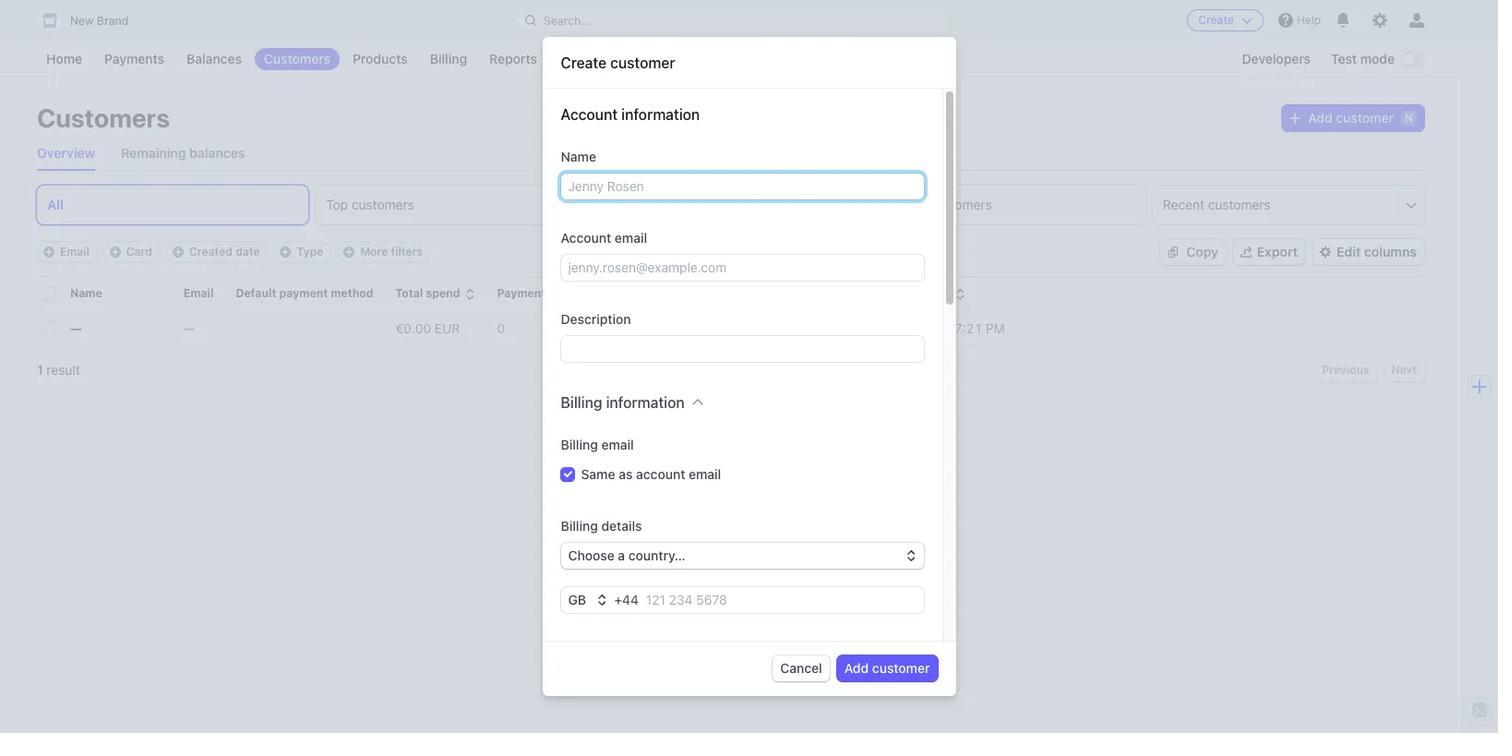 Task type: describe. For each thing, give the bounding box(es) containing it.
export button
[[1234, 239, 1306, 265]]

top customers
[[326, 197, 414, 212]]

Select All checkbox
[[42, 287, 55, 300]]

add type image
[[280, 247, 291, 258]]

country…
[[629, 548, 686, 563]]

1 eur from the left
[[435, 320, 460, 336]]

svg image
[[1290, 113, 1301, 124]]

0 horizontal spatial payments
[[104, 51, 164, 66]]

customer inside button
[[873, 660, 930, 676]]

billing for billing details
[[561, 518, 598, 534]]

first-time customers
[[605, 197, 729, 212]]

search…
[[544, 13, 591, 27]]

1 result
[[37, 362, 80, 378]]

toolbar containing email
[[37, 241, 431, 263]]

account for account information
[[561, 106, 618, 123]]

billing information
[[561, 394, 685, 411]]

remaining balances
[[121, 145, 245, 161]]

filters
[[391, 245, 423, 259]]

pm
[[986, 320, 1006, 336]]

7:21
[[955, 320, 983, 336]]

method
[[331, 286, 374, 300]]

+ 44
[[615, 592, 639, 608]]

new brand button
[[37, 7, 147, 33]]

choose a country… button
[[561, 543, 924, 569]]

top
[[326, 197, 348, 212]]

2 vertical spatial email
[[689, 466, 722, 482]]

2 €0.00 from the left
[[589, 320, 625, 336]]

copy
[[1187, 244, 1219, 260]]

account
[[636, 466, 686, 482]]

edit columns
[[1337, 244, 1418, 260]]

products
[[353, 51, 408, 66]]

recent customers link
[[1153, 186, 1398, 224]]

1 horizontal spatial add
[[1309, 110, 1333, 126]]

created date
[[189, 245, 260, 259]]

same as account email
[[581, 466, 722, 482]]

0 link
[[497, 313, 589, 343]]

— for 1st — link from left
[[70, 320, 82, 336]]

add customer inside button
[[845, 660, 930, 676]]

connect link
[[550, 48, 620, 70]]

previous
[[1323, 363, 1370, 377]]

total
[[396, 286, 423, 300]]

tab list containing overview
[[37, 137, 1425, 171]]

balances link
[[177, 48, 251, 70]]

2 horizontal spatial customer
[[1337, 110, 1394, 126]]

payments link
[[95, 48, 174, 70]]

0
[[497, 320, 505, 336]]

details
[[602, 518, 642, 534]]

repeat customers link
[[874, 186, 1146, 224]]

mode
[[1361, 51, 1395, 66]]

export
[[1258, 244, 1299, 260]]

account information
[[561, 106, 700, 123]]

a
[[618, 548, 625, 563]]

first-
[[605, 197, 637, 212]]

Name text field
[[561, 174, 924, 199]]

account for account email
[[561, 230, 612, 246]]

reports link
[[480, 48, 547, 70]]

0 vertical spatial add customer
[[1309, 110, 1394, 126]]

3 €0.00 eur link from the left
[[676, 313, 794, 343]]

0 horizontal spatial name
[[70, 286, 102, 300]]

reports
[[489, 51, 537, 66]]

n
[[1406, 111, 1414, 125]]

more button
[[624, 48, 692, 70]]

default payment method
[[236, 286, 374, 300]]

email for account email
[[615, 230, 648, 246]]

brand
[[97, 14, 129, 28]]

oct 17, 7:21 pm link
[[907, 313, 1425, 343]]

result
[[47, 362, 80, 378]]

0 vertical spatial name
[[561, 149, 597, 164]]

billing email
[[561, 437, 634, 453]]

add inside button
[[845, 660, 869, 676]]

information for billing information
[[606, 394, 685, 411]]

44
[[623, 592, 639, 608]]

17,
[[932, 320, 952, 336]]

card
[[126, 245, 152, 259]]

create for create
[[1199, 13, 1235, 27]]

billing for billing
[[430, 51, 467, 66]]

add more filters image
[[344, 247, 355, 258]]

add card image
[[110, 247, 121, 258]]

email for billing email
[[602, 437, 634, 453]]

oct 17, 7:21 pm
[[907, 320, 1006, 336]]

more for more filters
[[361, 245, 388, 259]]

0 vertical spatial customers
[[264, 51, 331, 66]]

1 €0.00 eur link from the left
[[396, 313, 497, 343]]

cancel
[[781, 660, 823, 676]]

create button
[[1188, 9, 1264, 31]]

2 €0.00 eur from the left
[[589, 320, 654, 336]]

billing for billing email
[[561, 437, 598, 453]]

created for created date
[[189, 245, 233, 259]]

Account email email field
[[561, 255, 924, 281]]

add created date image
[[173, 247, 184, 258]]

date
[[236, 245, 260, 259]]

created for created
[[907, 286, 951, 300]]

0 horizontal spatial customers
[[37, 103, 170, 133]]

remaining balances link
[[121, 137, 245, 170]]

account email
[[561, 230, 648, 246]]

more for more
[[633, 51, 665, 66]]

2 — link from the left
[[184, 313, 236, 343]]

overview
[[37, 145, 95, 161]]

recent
[[1163, 197, 1205, 212]]

more filters
[[361, 245, 423, 259]]



Task type: vqa. For each thing, say whether or not it's contained in the screenshot.
leftmost svg 'Image'
no



Task type: locate. For each thing, give the bounding box(es) containing it.
Search… search field
[[514, 9, 948, 32]]

2 €0.00 eur link from the left
[[589, 313, 676, 343]]

email down add created date image
[[184, 286, 214, 300]]

customers right recent
[[1209, 197, 1271, 212]]

2 horizontal spatial €0.00
[[676, 320, 712, 336]]

Description text field
[[561, 336, 924, 362]]

billing up same
[[561, 437, 598, 453]]

customers left products
[[264, 51, 331, 66]]

eur up description text field
[[715, 320, 740, 336]]

more up account information
[[633, 51, 665, 66]]

previous button
[[1316, 359, 1378, 381]]

customers right repeat
[[930, 197, 992, 212]]

0 horizontal spatial create
[[561, 54, 607, 71]]

customers right time
[[666, 197, 729, 212]]

create inside button
[[1199, 13, 1235, 27]]

0 horizontal spatial more
[[361, 245, 388, 259]]

repeat customers
[[884, 197, 992, 212]]

tab list up name text field
[[37, 137, 1425, 171]]

spend
[[426, 286, 460, 300]]

more inside button
[[633, 51, 665, 66]]

customers inside recent customers link
[[1209, 197, 1271, 212]]

1 horizontal spatial eur
[[628, 320, 654, 336]]

0 vertical spatial customer
[[611, 54, 676, 71]]

payment
[[279, 286, 328, 300]]

customers for recent customers
[[1209, 197, 1271, 212]]

create down search…
[[561, 54, 607, 71]]

toolbar
[[37, 241, 431, 263]]

2 horizontal spatial €0.00 eur
[[676, 320, 740, 336]]

customers for top customers
[[352, 197, 414, 212]]

0 vertical spatial created
[[189, 245, 233, 259]]

add customer
[[1309, 110, 1394, 126], [845, 660, 930, 676]]

choose a country…
[[568, 548, 686, 563]]

repeat
[[884, 197, 926, 212]]

created up oct
[[907, 286, 951, 300]]

€0.00 eur link down account email email field
[[676, 313, 794, 343]]

add right svg image
[[1309, 110, 1333, 126]]

0 horizontal spatial €0.00
[[396, 320, 431, 336]]

0 vertical spatial payments
[[104, 51, 164, 66]]

billing up billing email
[[561, 394, 603, 411]]

new
[[70, 14, 94, 28]]

€0.00
[[396, 320, 431, 336], [589, 320, 625, 336], [676, 320, 712, 336]]

remaining
[[121, 145, 186, 161]]

balances
[[187, 51, 242, 66]]

new brand
[[70, 14, 129, 28]]

2 eur from the left
[[628, 320, 654, 336]]

1 vertical spatial create
[[561, 54, 607, 71]]

2 account from the top
[[561, 230, 612, 246]]

1 vertical spatial add customer
[[845, 660, 930, 676]]

same
[[581, 466, 616, 482]]

next
[[1392, 363, 1418, 377]]

1 customers from the left
[[352, 197, 414, 212]]

next button
[[1385, 359, 1425, 381]]

products link
[[344, 48, 417, 70]]

1 horizontal spatial payments
[[497, 286, 552, 300]]

0 vertical spatial create
[[1199, 13, 1235, 27]]

0 horizontal spatial —
[[70, 320, 82, 336]]

€0.00 eur up the billing information
[[589, 320, 654, 336]]

1 vertical spatial customers
[[37, 103, 170, 133]]

1 horizontal spatial — link
[[184, 313, 236, 343]]

0 vertical spatial more
[[633, 51, 665, 66]]

top customers link
[[316, 186, 588, 224]]

0 horizontal spatial eur
[[435, 320, 460, 336]]

1 vertical spatial information
[[606, 394, 685, 411]]

customers
[[352, 197, 414, 212], [666, 197, 729, 212], [930, 197, 992, 212], [1209, 197, 1271, 212]]

add customer right cancel
[[845, 660, 930, 676]]

email
[[615, 230, 648, 246], [602, 437, 634, 453], [689, 466, 722, 482]]

customers inside the first-time customers link
[[666, 197, 729, 212]]

0 horizontal spatial €0.00 eur
[[396, 320, 460, 336]]

3 €0.00 eur from the left
[[676, 320, 740, 336]]

+
[[615, 592, 623, 608]]

1 account from the top
[[561, 106, 618, 123]]

billing
[[430, 51, 467, 66], [561, 394, 603, 411], [561, 437, 598, 453], [561, 518, 598, 534]]

add right cancel
[[845, 660, 869, 676]]

svg image
[[1169, 247, 1180, 258]]

email up as
[[602, 437, 634, 453]]

1 vertical spatial payments
[[497, 286, 552, 300]]

billing for billing information
[[561, 394, 603, 411]]

payments up 0 link
[[497, 286, 552, 300]]

1 horizontal spatial customer
[[873, 660, 930, 676]]

— for 2nd — link from the left
[[184, 320, 195, 336]]

more right add more filters image
[[361, 245, 388, 259]]

1 vertical spatial account
[[561, 230, 612, 246]]

1 horizontal spatial customers
[[264, 51, 331, 66]]

€0.00 eur up description text field
[[676, 320, 740, 336]]

more inside toolbar
[[361, 245, 388, 259]]

total spend
[[396, 286, 460, 300]]

0 vertical spatial add
[[1309, 110, 1333, 126]]

2 vertical spatial customer
[[873, 660, 930, 676]]

created inside toolbar
[[189, 245, 233, 259]]

eur down the spend
[[435, 320, 460, 336]]

0 horizontal spatial add
[[845, 660, 869, 676]]

tab list containing all
[[37, 186, 1425, 224]]

0 vertical spatial email
[[60, 245, 89, 259]]

1 vertical spatial tab list
[[37, 186, 1425, 224]]

developers link
[[1233, 48, 1321, 70]]

overview link
[[37, 137, 95, 170]]

default
[[236, 286, 277, 300]]

customers inside repeat customers link
[[930, 197, 992, 212]]

created
[[189, 245, 233, 259], [907, 286, 951, 300]]

0 horizontal spatial email
[[60, 245, 89, 259]]

email right 'account'
[[689, 466, 722, 482]]

0 horizontal spatial created
[[189, 245, 233, 259]]

all link
[[37, 186, 309, 224]]

first-time customers link
[[595, 186, 867, 224]]

1 horizontal spatial €0.00
[[589, 320, 625, 336]]

2 customers from the left
[[666, 197, 729, 212]]

home
[[46, 51, 82, 66]]

created right add created date image
[[189, 245, 233, 259]]

information down more button
[[622, 106, 700, 123]]

Select Item checkbox
[[42, 321, 55, 334]]

— down add created date image
[[184, 320, 195, 336]]

customers inside top customers link
[[352, 197, 414, 212]]

description
[[561, 311, 631, 327]]

1 horizontal spatial created
[[907, 286, 951, 300]]

1 vertical spatial email
[[602, 437, 634, 453]]

all
[[47, 197, 64, 212]]

3 €0.00 from the left
[[676, 320, 712, 336]]

recent customers
[[1163, 197, 1271, 212]]

1 vertical spatial customer
[[1337, 110, 1394, 126]]

customers right top
[[352, 197, 414, 212]]

open overflow menu image
[[1407, 199, 1418, 210]]

€0.00 up the billing information
[[589, 320, 625, 336]]

create
[[1199, 13, 1235, 27], [561, 54, 607, 71]]

3 eur from the left
[[715, 320, 740, 336]]

customers for repeat customers
[[930, 197, 992, 212]]

2 horizontal spatial eur
[[715, 320, 740, 336]]

1 horizontal spatial email
[[184, 286, 214, 300]]

0 horizontal spatial customer
[[611, 54, 676, 71]]

tab list
[[37, 137, 1425, 171], [37, 186, 1425, 224]]

1 horizontal spatial add customer
[[1309, 110, 1394, 126]]

name down account information
[[561, 149, 597, 164]]

— link
[[70, 313, 124, 343], [184, 313, 236, 343]]

€0.00 eur link up the billing information
[[589, 313, 676, 343]]

account down first-
[[561, 230, 612, 246]]

1 horizontal spatial €0.00 eur
[[589, 320, 654, 336]]

1
[[37, 362, 43, 378]]

copy button
[[1161, 239, 1226, 265]]

billing link
[[421, 48, 477, 70]]

test mode
[[1332, 51, 1395, 66]]

1 horizontal spatial more
[[633, 51, 665, 66]]

eur
[[435, 320, 460, 336], [628, 320, 654, 336], [715, 320, 740, 336]]

— link right select item option
[[70, 313, 124, 343]]

information
[[622, 106, 700, 123], [606, 394, 685, 411]]

1 vertical spatial created
[[907, 286, 951, 300]]

billing details
[[561, 518, 642, 534]]

— link down default
[[184, 313, 236, 343]]

add customer right svg image
[[1309, 110, 1394, 126]]

1 — link from the left
[[70, 313, 124, 343]]

0 vertical spatial email
[[615, 230, 648, 246]]

edit
[[1337, 244, 1362, 260]]

1 vertical spatial name
[[70, 286, 102, 300]]

1 vertical spatial email
[[184, 286, 214, 300]]

add email image
[[43, 247, 54, 258]]

add customer button
[[837, 656, 938, 682]]

0 vertical spatial information
[[622, 106, 700, 123]]

more
[[633, 51, 665, 66], [361, 245, 388, 259]]

1 horizontal spatial create
[[1199, 13, 1235, 27]]

create for create customer
[[561, 54, 607, 71]]

0 vertical spatial account
[[561, 106, 618, 123]]

1 vertical spatial add
[[845, 660, 869, 676]]

type
[[297, 245, 324, 259]]

1 €0.00 from the left
[[396, 320, 431, 336]]

billing up choose
[[561, 518, 598, 534]]

as
[[619, 466, 633, 482]]

balances
[[189, 145, 245, 161]]

customers up overview
[[37, 103, 170, 133]]

cancel button
[[773, 656, 830, 682]]

customers
[[264, 51, 331, 66], [37, 103, 170, 133]]

account down connect link
[[561, 106, 618, 123]]

— right select item option
[[70, 320, 82, 336]]

€0.00 eur link
[[396, 313, 497, 343], [589, 313, 676, 343], [676, 313, 794, 343]]

2 — from the left
[[184, 320, 195, 336]]

€0.00 eur down total spend
[[396, 320, 460, 336]]

billing left 'reports'
[[430, 51, 467, 66]]

test
[[1332, 51, 1358, 66]]

4 customers from the left
[[1209, 197, 1271, 212]]

email down first-
[[615, 230, 648, 246]]

1 — from the left
[[70, 320, 82, 336]]

information for account information
[[622, 106, 700, 123]]

€0.00 down total
[[396, 320, 431, 336]]

tab list up account email email field
[[37, 186, 1425, 224]]

name right the select all option
[[70, 286, 102, 300]]

0 vertical spatial tab list
[[37, 137, 1425, 171]]

eur up the billing information
[[628, 320, 654, 336]]

0 horizontal spatial add customer
[[845, 660, 930, 676]]

time
[[637, 197, 663, 212]]

choose
[[568, 548, 615, 563]]

create up developers link
[[1199, 13, 1235, 27]]

payments
[[104, 51, 164, 66], [497, 286, 552, 300]]

email right add email icon
[[60, 245, 89, 259]]

customers link
[[255, 48, 340, 70]]

1 tab list from the top
[[37, 137, 1425, 171]]

1 vertical spatial more
[[361, 245, 388, 259]]

connect
[[560, 51, 611, 66]]

create customer
[[561, 54, 676, 71]]

0 horizontal spatial — link
[[70, 313, 124, 343]]

payments down brand
[[104, 51, 164, 66]]

€0.00 up description text field
[[676, 320, 712, 336]]

information up billing email
[[606, 394, 685, 411]]

1 €0.00 eur from the left
[[396, 320, 460, 336]]

edit columns button
[[1313, 239, 1425, 265]]

developers
[[1243, 51, 1311, 66]]

3 customers from the left
[[930, 197, 992, 212]]

columns
[[1365, 244, 1418, 260]]

1 horizontal spatial name
[[561, 149, 597, 164]]

2 tab list from the top
[[37, 186, 1425, 224]]

121 234 5678 telephone field
[[639, 587, 924, 613]]

€0.00 eur link down the spend
[[396, 313, 497, 343]]

1 horizontal spatial —
[[184, 320, 195, 336]]

oct
[[907, 320, 928, 336]]

add
[[1309, 110, 1333, 126], [845, 660, 869, 676]]



